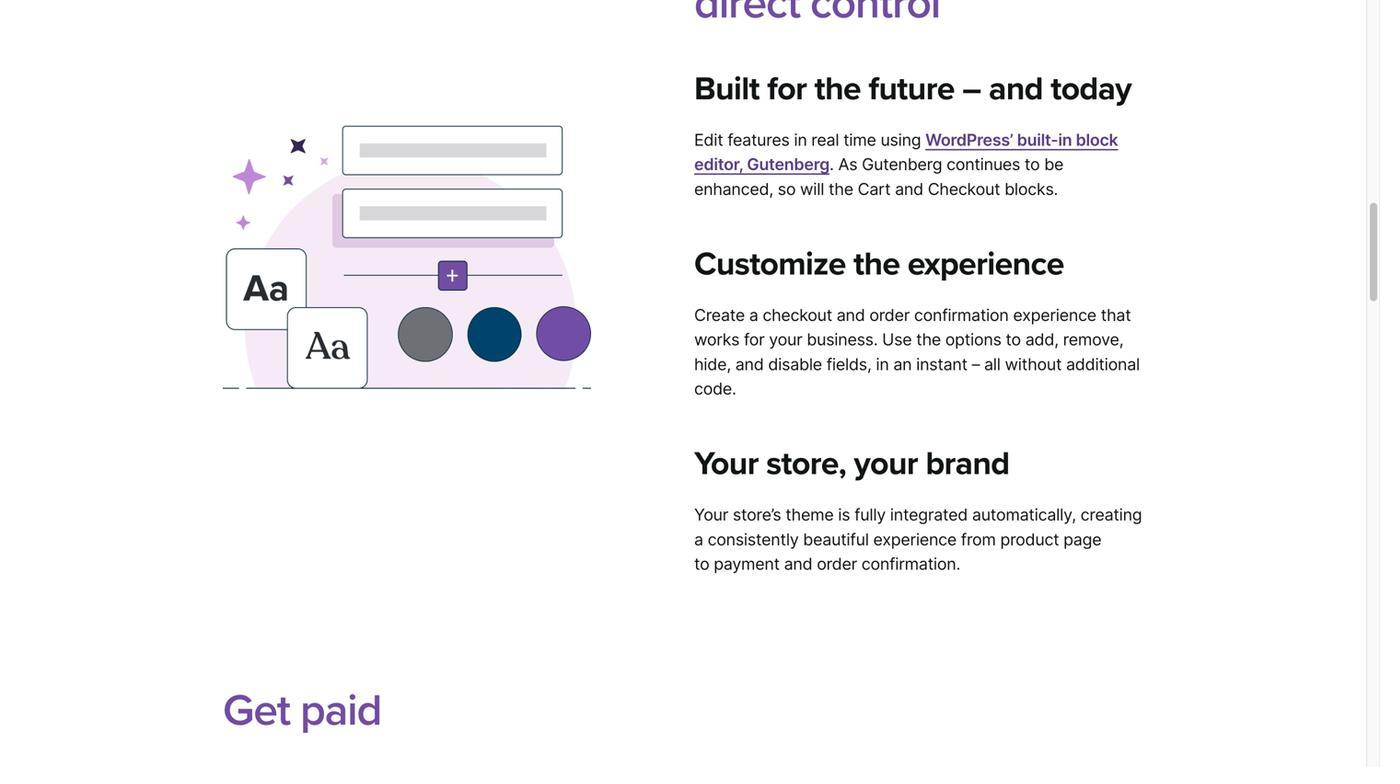 Task type: vqa. For each thing, say whether or not it's contained in the screenshot.
Social selling 101: A complete guide to social sales success image on the bottom of the page
no



Task type: describe. For each thing, give the bounding box(es) containing it.
and right hide,
[[735, 354, 764, 375]]

business.
[[807, 330, 878, 350]]

will
[[800, 179, 824, 199]]

fields,
[[826, 354, 871, 375]]

0 vertical spatial experience
[[908, 245, 1064, 284]]

remove,
[[1063, 330, 1123, 350]]

to payment
[[694, 554, 780, 574]]

so
[[778, 179, 796, 199]]

create a checkout and order confirmation experience that works for your business. use the options to add, remove, hide, and disable fields, in an instant – all without additional code.
[[694, 305, 1140, 399]]

wordpress' built-in block editor, gutenberg
[[694, 130, 1118, 175]]

blocks.
[[1004, 179, 1058, 199]]

to inside . as gutenberg continues to be enhanced, so will the cart and checkout blocks.
[[1025, 154, 1040, 175]]

that
[[1101, 305, 1131, 325]]

your for your store's theme is fully integrated automatically, creating a consistently beautiful experience from product page to payment and order confirmation.
[[694, 505, 728, 525]]

all
[[984, 354, 1001, 375]]

enhanced,
[[694, 179, 773, 199]]

additional
[[1066, 354, 1140, 375]]

cart
[[858, 179, 891, 199]]

add,
[[1025, 330, 1059, 350]]

confirmation.
[[862, 554, 960, 574]]

in for built-
[[1058, 130, 1072, 150]]

and inside . as gutenberg continues to be enhanced, so will the cart and checkout blocks.
[[895, 179, 923, 199]]

from
[[961, 530, 996, 550]]

confirmation
[[914, 305, 1009, 325]]

brand
[[926, 445, 1009, 484]]

your store's theme is fully integrated automatically, creating a consistently beautiful experience from product page to payment and order confirmation.
[[694, 505, 1142, 574]]

in inside "create a checkout and order confirmation experience that works for your business. use the options to add, remove, hide, and disable fields, in an instant – all without additional code."
[[876, 354, 889, 375]]

create
[[694, 305, 745, 325]]

the inside "create a checkout and order confirmation experience that works for your business. use the options to add, remove, hide, and disable fields, in an instant – all without additional code."
[[916, 330, 941, 350]]

editor,
[[694, 154, 743, 175]]

customize
[[694, 245, 846, 284]]

and inside the "your store's theme is fully integrated automatically, creating a consistently beautiful experience from product page to payment and order confirmation."
[[784, 554, 812, 574]]

an
[[893, 354, 912, 375]]

continues
[[947, 154, 1020, 175]]

paid
[[300, 685, 381, 738]]

without
[[1005, 354, 1062, 375]]

a inside the "your store's theme is fully integrated automatically, creating a consistently beautiful experience from product page to payment and order confirmation."
[[694, 530, 703, 550]]

beautiful
[[803, 530, 869, 550]]

wordpress' built-in block editor, gutenberg link
[[694, 130, 1118, 175]]

to inside "create a checkout and order confirmation experience that works for your business. use the options to add, remove, hide, and disable fields, in an instant – all without additional code."
[[1006, 330, 1021, 350]]

instant
[[916, 354, 967, 375]]

is
[[838, 505, 850, 525]]

– inside "create a checkout and order confirmation experience that works for your business. use the options to add, remove, hide, and disable fields, in an instant – all without additional code."
[[972, 354, 980, 375]]

1 horizontal spatial your
[[854, 445, 918, 484]]

as
[[838, 154, 857, 175]]



Task type: locate. For each thing, give the bounding box(es) containing it.
0 horizontal spatial in
[[794, 130, 807, 150]]

gutenberg inside wordpress' built-in block editor, gutenberg
[[747, 154, 830, 175]]

experience up the confirmation.
[[873, 530, 957, 550]]

your
[[694, 445, 758, 484], [694, 505, 728, 525]]

0 vertical spatial –
[[962, 70, 981, 109]]

be
[[1044, 154, 1063, 175]]

in
[[794, 130, 807, 150], [1058, 130, 1072, 150], [876, 354, 889, 375]]

automatically,
[[972, 505, 1076, 525]]

features
[[727, 130, 790, 150]]

built
[[694, 70, 759, 109]]

order
[[869, 305, 910, 325], [817, 554, 857, 574]]

your up disable
[[769, 330, 802, 350]]

and right cart
[[895, 179, 923, 199]]

product
[[1000, 530, 1059, 550]]

1 your from the top
[[694, 445, 758, 484]]

experience up confirmation
[[908, 245, 1064, 284]]

for right works
[[744, 330, 765, 350]]

for inside "create a checkout and order confirmation experience that works for your business. use the options to add, remove, hide, and disable fields, in an instant – all without additional code."
[[744, 330, 765, 350]]

options
[[945, 330, 1001, 350]]

0 horizontal spatial a
[[694, 530, 703, 550]]

1 horizontal spatial for
[[767, 70, 807, 109]]

your up fully
[[854, 445, 918, 484]]

built for the future – and today
[[694, 70, 1131, 109]]

for
[[767, 70, 807, 109], [744, 330, 765, 350]]

your inside "create a checkout and order confirmation experience that works for your business. use the options to add, remove, hide, and disable fields, in an instant – all without additional code."
[[769, 330, 802, 350]]

get paid
[[223, 685, 381, 738]]

and up the built- at the top of the page
[[989, 70, 1043, 109]]

1 horizontal spatial gutenberg
[[862, 154, 942, 175]]

. as gutenberg continues to be enhanced, so will the cart and checkout blocks.
[[694, 154, 1063, 199]]

0 horizontal spatial your
[[769, 330, 802, 350]]

a right create
[[749, 305, 758, 325]]

your
[[769, 330, 802, 350], [854, 445, 918, 484]]

order inside the "your store's theme is fully integrated automatically, creating a consistently beautiful experience from product page to payment and order confirmation."
[[817, 554, 857, 574]]

page
[[1063, 530, 1101, 550]]

order down beautiful
[[817, 554, 857, 574]]

1 vertical spatial –
[[972, 354, 980, 375]]

1 vertical spatial your
[[694, 505, 728, 525]]

using
[[881, 130, 921, 150]]

0 vertical spatial a
[[749, 305, 758, 325]]

time
[[843, 130, 876, 150]]

and down beautiful
[[784, 554, 812, 574]]

customize the experience
[[694, 245, 1064, 284]]

experience inside the "your store's theme is fully integrated automatically, creating a consistently beautiful experience from product page to payment and order confirmation."
[[873, 530, 957, 550]]

for up edit features in real time using
[[767, 70, 807, 109]]

order inside "create a checkout and order confirmation experience that works for your business. use the options to add, remove, hide, and disable fields, in an instant – all without additional code."
[[869, 305, 910, 325]]

use
[[882, 330, 912, 350]]

the up real
[[814, 70, 861, 109]]

2 gutenberg from the left
[[862, 154, 942, 175]]

2 vertical spatial experience
[[873, 530, 957, 550]]

1 vertical spatial order
[[817, 554, 857, 574]]

creating
[[1080, 505, 1142, 525]]

today
[[1051, 70, 1131, 109]]

1 vertical spatial for
[[744, 330, 765, 350]]

2 your from the top
[[694, 505, 728, 525]]

your inside the "your store's theme is fully integrated automatically, creating a consistently beautiful experience from product page to payment and order confirmation."
[[694, 505, 728, 525]]

a inside "create a checkout and order confirmation experience that works for your business. use the options to add, remove, hide, and disable fields, in an instant – all without additional code."
[[749, 305, 758, 325]]

experience
[[908, 245, 1064, 284], [1013, 305, 1096, 325], [873, 530, 957, 550]]

the down cart
[[853, 245, 900, 284]]

your left store's
[[694, 505, 728, 525]]

0 vertical spatial your
[[769, 330, 802, 350]]

in inside wordpress' built-in block editor, gutenberg
[[1058, 130, 1072, 150]]

0 vertical spatial to
[[1025, 154, 1040, 175]]

the
[[814, 70, 861, 109], [829, 179, 853, 199], [853, 245, 900, 284], [916, 330, 941, 350]]

0 horizontal spatial gutenberg
[[747, 154, 830, 175]]

a
[[749, 305, 758, 325], [694, 530, 703, 550]]

in for features
[[794, 130, 807, 150]]

wordpress'
[[925, 130, 1013, 150]]

1 gutenberg from the left
[[747, 154, 830, 175]]

.
[[830, 154, 834, 175]]

0 vertical spatial order
[[869, 305, 910, 325]]

the up instant
[[916, 330, 941, 350]]

the inside . as gutenberg continues to be enhanced, so will the cart and checkout blocks.
[[829, 179, 853, 199]]

code.
[[694, 379, 736, 399]]

fully
[[854, 505, 886, 525]]

1 horizontal spatial order
[[869, 305, 910, 325]]

store,
[[766, 445, 846, 484]]

your for your store, your brand
[[694, 445, 758, 484]]

in left real
[[794, 130, 807, 150]]

1 vertical spatial your
[[854, 445, 918, 484]]

integrated
[[890, 505, 968, 525]]

0 horizontal spatial for
[[744, 330, 765, 350]]

theme
[[785, 505, 834, 525]]

in left the an
[[876, 354, 889, 375]]

to
[[1025, 154, 1040, 175], [1006, 330, 1021, 350]]

gutenberg inside . as gutenberg continues to be enhanced, so will the cart and checkout blocks.
[[862, 154, 942, 175]]

experience up the add,
[[1013, 305, 1096, 325]]

– left all
[[972, 354, 980, 375]]

a up to payment
[[694, 530, 703, 550]]

built-
[[1017, 130, 1058, 150]]

gutenberg down using
[[862, 154, 942, 175]]

checkout
[[928, 179, 1000, 199]]

edit
[[694, 130, 723, 150]]

0 horizontal spatial order
[[817, 554, 857, 574]]

0 vertical spatial your
[[694, 445, 758, 484]]

experience inside "create a checkout and order confirmation experience that works for your business. use the options to add, remove, hide, and disable fields, in an instant – all without additional code."
[[1013, 305, 1096, 325]]

checkout
[[763, 305, 832, 325]]

block
[[1076, 130, 1118, 150]]

order up use in the right top of the page
[[869, 305, 910, 325]]

–
[[962, 70, 981, 109], [972, 354, 980, 375]]

0 vertical spatial for
[[767, 70, 807, 109]]

and
[[989, 70, 1043, 109], [895, 179, 923, 199], [837, 305, 865, 325], [735, 354, 764, 375], [784, 554, 812, 574]]

1 vertical spatial to
[[1006, 330, 1021, 350]]

disable
[[768, 354, 822, 375]]

edit features in real time using
[[694, 130, 925, 150]]

– up wordpress'
[[962, 70, 981, 109]]

0 horizontal spatial to
[[1006, 330, 1021, 350]]

get
[[223, 685, 290, 738]]

in up 'be'
[[1058, 130, 1072, 150]]

gutenberg up so
[[747, 154, 830, 175]]

hide,
[[694, 354, 731, 375]]

1 horizontal spatial a
[[749, 305, 758, 325]]

real
[[811, 130, 839, 150]]

the down as
[[829, 179, 853, 199]]

1 horizontal spatial to
[[1025, 154, 1040, 175]]

and up business.
[[837, 305, 865, 325]]

your store, your brand
[[694, 445, 1009, 484]]

consistently
[[708, 530, 799, 550]]

future
[[868, 70, 954, 109]]

your up store's
[[694, 445, 758, 484]]

store's
[[733, 505, 781, 525]]

2 horizontal spatial in
[[1058, 130, 1072, 150]]

to left 'be'
[[1025, 154, 1040, 175]]

works
[[694, 330, 739, 350]]

gutenberg
[[747, 154, 830, 175], [862, 154, 942, 175]]

1 vertical spatial a
[[694, 530, 703, 550]]

1 horizontal spatial in
[[876, 354, 889, 375]]

1 vertical spatial experience
[[1013, 305, 1096, 325]]

to left the add,
[[1006, 330, 1021, 350]]



